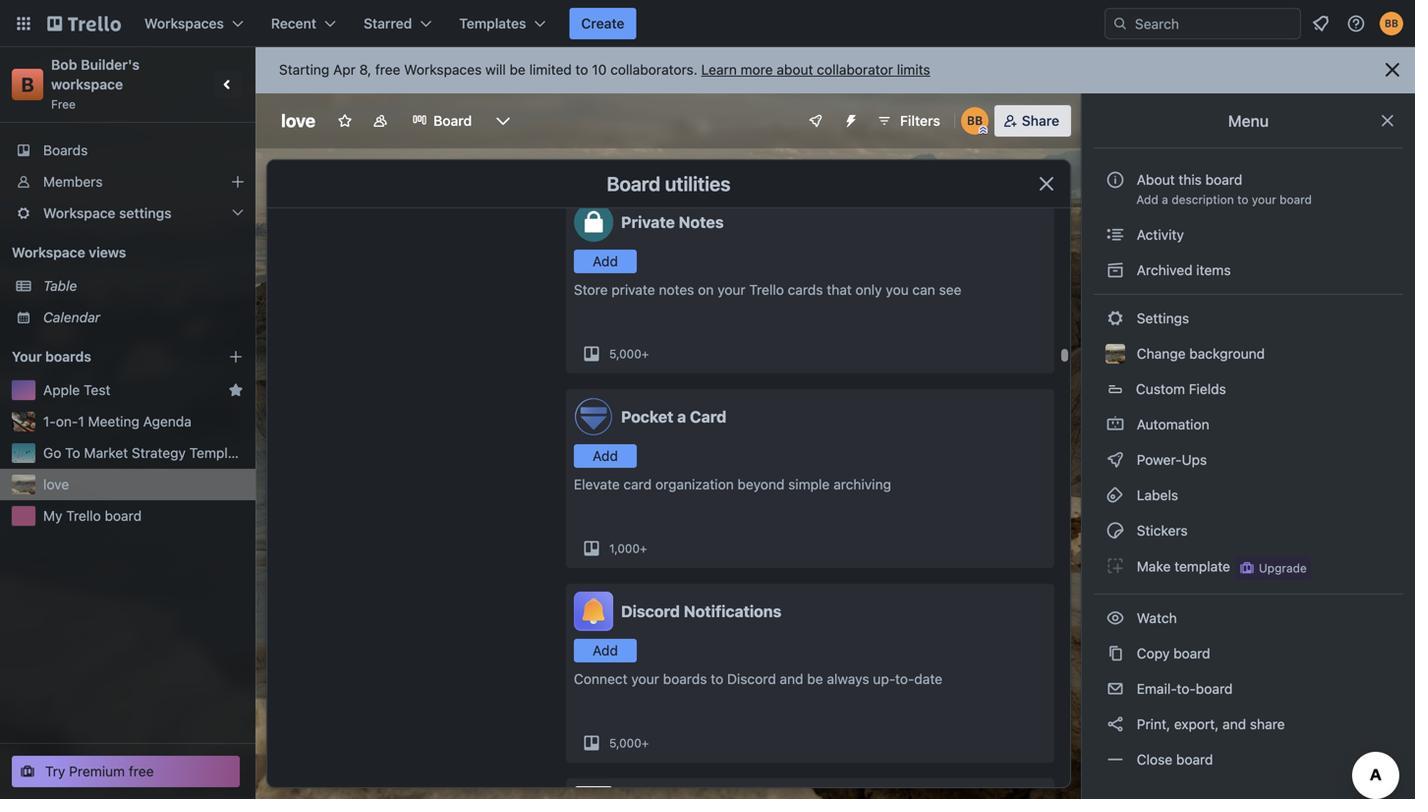 Task type: vqa. For each thing, say whether or not it's contained in the screenshot.
THE UTILITIES
yes



Task type: describe. For each thing, give the bounding box(es) containing it.
0 horizontal spatial love
[[43, 476, 69, 493]]

ups
[[1182, 452, 1207, 468]]

sm image for close board
[[1106, 750, 1126, 770]]

5,000 + for private notes
[[609, 347, 649, 361]]

power ups image
[[808, 113, 824, 129]]

email-to-board link
[[1094, 673, 1404, 705]]

you
[[886, 282, 909, 298]]

create
[[581, 15, 625, 31]]

date
[[915, 671, 943, 687]]

a inside about this board add a description to your board
[[1162, 193, 1169, 206]]

stickers link
[[1094, 515, 1404, 547]]

free inside button
[[129, 763, 154, 780]]

change background link
[[1094, 338, 1404, 370]]

filters
[[900, 113, 941, 129]]

add button for discord notifications
[[574, 639, 637, 663]]

settings link
[[1094, 303, 1404, 334]]

your boards
[[12, 348, 91, 365]]

0 horizontal spatial and
[[780, 671, 804, 687]]

+ for pocket a card
[[640, 542, 647, 555]]

automation image
[[836, 105, 863, 133]]

sm image for labels
[[1106, 486, 1126, 505]]

board down export,
[[1177, 752, 1214, 768]]

copy board
[[1133, 645, 1211, 662]]

add board image
[[228, 349, 244, 365]]

this
[[1179, 172, 1202, 188]]

bob builder (bobbuilder40) image inside primary element
[[1380, 12, 1404, 35]]

upgrade button
[[1236, 556, 1311, 580]]

always
[[827, 671, 870, 687]]

+ for private notes
[[642, 347, 649, 361]]

back to home image
[[47, 8, 121, 39]]

starred button
[[352, 8, 444, 39]]

search image
[[1113, 16, 1129, 31]]

automation
[[1133, 416, 1210, 433]]

1 vertical spatial boards
[[663, 671, 707, 687]]

members link
[[0, 166, 256, 198]]

test
[[84, 382, 110, 398]]

elevate
[[574, 476, 620, 493]]

boards
[[43, 142, 88, 158]]

copy board link
[[1094, 638, 1404, 669]]

close
[[1137, 752, 1173, 768]]

sm image for archived items
[[1106, 261, 1126, 280]]

sm image for power-ups
[[1106, 450, 1126, 470]]

Search field
[[1129, 9, 1301, 38]]

go
[[43, 445, 61, 461]]

starred icon image
[[228, 382, 244, 398]]

learn
[[702, 61, 737, 78]]

power-
[[1137, 452, 1182, 468]]

starting apr 8, free workspaces will be limited to 10 collaborators. learn more about collaborator limits
[[279, 61, 931, 78]]

0 vertical spatial discord
[[621, 602, 680, 621]]

sm image for email-to-board
[[1106, 679, 1126, 699]]

pocket
[[621, 407, 674, 426]]

starred
[[364, 15, 412, 31]]

members
[[43, 174, 103, 190]]

workspace navigation collapse icon image
[[214, 71, 242, 98]]

create button
[[570, 8, 637, 39]]

agenda
[[143, 413, 192, 430]]

workspaces button
[[133, 8, 255, 39]]

1 horizontal spatial discord
[[727, 671, 776, 687]]

your
[[12, 348, 42, 365]]

free
[[51, 97, 76, 111]]

more
[[741, 61, 773, 78]]

store
[[574, 282, 608, 298]]

bob
[[51, 57, 77, 73]]

templates button
[[448, 8, 558, 39]]

notes
[[679, 213, 724, 232]]

board up description
[[1206, 172, 1243, 188]]

pocket a card
[[621, 407, 727, 426]]

fields
[[1189, 381, 1227, 397]]

utilities
[[665, 172, 731, 195]]

on
[[698, 282, 714, 298]]

connect
[[574, 671, 628, 687]]

go to market strategy template
[[43, 445, 248, 461]]

private
[[621, 213, 675, 232]]

table
[[43, 278, 77, 294]]

sm image for watch
[[1106, 609, 1126, 628]]

can
[[913, 282, 936, 298]]

+ for discord notifications
[[642, 736, 649, 750]]

workspace visible image
[[373, 113, 388, 129]]

that
[[827, 282, 852, 298]]

market
[[84, 445, 128, 461]]

open information menu image
[[1347, 14, 1366, 33]]

watch
[[1133, 610, 1181, 626]]

builder's
[[81, 57, 140, 73]]

premium
[[69, 763, 125, 780]]

8,
[[359, 61, 372, 78]]

1 vertical spatial workspaces
[[404, 61, 482, 78]]

custom fields
[[1136, 381, 1227, 397]]

workspace for workspace settings
[[43, 205, 115, 221]]

starting
[[279, 61, 330, 78]]

upgrade
[[1259, 561, 1307, 575]]

try premium free
[[45, 763, 154, 780]]

collaborator
[[817, 61, 893, 78]]

export,
[[1175, 716, 1219, 732]]

learn more about collaborator limits link
[[702, 61, 931, 78]]

will
[[486, 61, 506, 78]]

5,000 for private notes
[[609, 347, 642, 361]]

1-on-1 meeting agenda link
[[43, 412, 244, 432]]

be for always
[[807, 671, 823, 687]]

menu
[[1229, 112, 1269, 130]]

your inside about this board add a description to your board
[[1252, 193, 1277, 206]]

workspace views
[[12, 244, 126, 261]]

0 horizontal spatial your
[[632, 671, 660, 687]]

recent
[[271, 15, 317, 31]]

to
[[65, 445, 80, 461]]

elevate card organization beyond simple archiving
[[574, 476, 892, 493]]

limits
[[897, 61, 931, 78]]

go to market strategy template link
[[43, 443, 248, 463]]

close board link
[[1094, 744, 1404, 776]]

0 horizontal spatial to
[[576, 61, 588, 78]]

filters button
[[871, 105, 946, 137]]

make template
[[1133, 559, 1231, 575]]

calendar
[[43, 309, 100, 325]]

recent button
[[259, 8, 348, 39]]

add for discord notifications
[[593, 642, 618, 659]]

board up activity link
[[1280, 193, 1312, 206]]



Task type: locate. For each thing, give the bounding box(es) containing it.
Board name text field
[[271, 105, 325, 137]]

sm image for stickers
[[1106, 521, 1126, 541]]

be
[[510, 61, 526, 78], [807, 671, 823, 687]]

customize views image
[[494, 111, 513, 131]]

be right will
[[510, 61, 526, 78]]

2 horizontal spatial your
[[1252, 193, 1277, 206]]

to left the '10'
[[576, 61, 588, 78]]

1 vertical spatial 5,000
[[609, 736, 642, 750]]

workspace for workspace views
[[12, 244, 85, 261]]

1 horizontal spatial a
[[1162, 193, 1169, 206]]

a left card
[[677, 407, 686, 426]]

0 vertical spatial workspace
[[43, 205, 115, 221]]

1 horizontal spatial your
[[718, 282, 746, 298]]

a down the about on the right of the page
[[1162, 193, 1169, 206]]

boards down "discord notifications"
[[663, 671, 707, 687]]

1 sm image from the top
[[1106, 261, 1126, 280]]

bob builder (bobbuilder40) image right filters in the right of the page
[[961, 107, 989, 135]]

archived items
[[1133, 262, 1231, 278]]

love inside text box
[[281, 110, 316, 131]]

sm image inside activity link
[[1106, 225, 1126, 245]]

table link
[[43, 276, 244, 296]]

board utilities
[[607, 172, 731, 195]]

add down the about on the right of the page
[[1137, 193, 1159, 206]]

3 sm image from the top
[[1106, 450, 1126, 470]]

add up connect
[[593, 642, 618, 659]]

add for private notes
[[593, 253, 618, 269]]

1 vertical spatial +
[[640, 542, 647, 555]]

sm image inside the "settings" link
[[1106, 309, 1126, 328]]

star or unstar board image
[[337, 113, 353, 129]]

sm image inside close board link
[[1106, 750, 1126, 770]]

1 horizontal spatial bob builder (bobbuilder40) image
[[1380, 12, 1404, 35]]

love
[[281, 110, 316, 131], [43, 476, 69, 493]]

5,000 for discord notifications
[[609, 736, 642, 750]]

2 vertical spatial your
[[632, 671, 660, 687]]

sm image inside the "email-to-board" link
[[1106, 679, 1126, 699]]

add up elevate
[[593, 448, 618, 464]]

0 vertical spatial a
[[1162, 193, 1169, 206]]

boards link
[[0, 135, 256, 166]]

1 vertical spatial and
[[1223, 716, 1247, 732]]

0 horizontal spatial free
[[129, 763, 154, 780]]

template
[[189, 445, 248, 461]]

1 horizontal spatial board
[[607, 172, 661, 195]]

3 add button from the top
[[574, 639, 637, 663]]

sm image left labels at the right bottom of page
[[1106, 486, 1126, 505]]

board for board
[[434, 113, 472, 129]]

5 sm image from the top
[[1106, 644, 1126, 664]]

activity link
[[1094, 219, 1404, 251]]

b
[[21, 73, 34, 96]]

board for board utilities
[[607, 172, 661, 195]]

custom
[[1136, 381, 1186, 397]]

add inside about this board add a description to your board
[[1137, 193, 1159, 206]]

2 5,000 + from the top
[[609, 736, 649, 750]]

sm image for print, export, and share
[[1106, 715, 1126, 734]]

0 horizontal spatial a
[[677, 407, 686, 426]]

sm image for copy board
[[1106, 644, 1126, 664]]

0 vertical spatial your
[[1252, 193, 1277, 206]]

1 vertical spatial 5,000 +
[[609, 736, 649, 750]]

1 vertical spatial love
[[43, 476, 69, 493]]

card
[[624, 476, 652, 493]]

1 vertical spatial free
[[129, 763, 154, 780]]

try premium free button
[[12, 756, 240, 787]]

free
[[375, 61, 400, 78], [129, 763, 154, 780]]

free right premium
[[129, 763, 154, 780]]

workspaces
[[145, 15, 224, 31], [404, 61, 482, 78]]

1 5,000 + from the top
[[609, 347, 649, 361]]

be for limited
[[510, 61, 526, 78]]

apr
[[333, 61, 356, 78]]

0 vertical spatial bob builder (bobbuilder40) image
[[1380, 12, 1404, 35]]

workspace settings
[[43, 205, 172, 221]]

email-to-board
[[1133, 681, 1233, 697]]

add button for private notes
[[574, 250, 637, 273]]

discord down notifications
[[727, 671, 776, 687]]

0 horizontal spatial discord
[[621, 602, 680, 621]]

0 horizontal spatial trello
[[66, 508, 101, 524]]

email-
[[1137, 681, 1177, 697]]

change background
[[1133, 346, 1265, 362]]

add button up elevate
[[574, 444, 637, 468]]

workspaces up board link
[[404, 61, 482, 78]]

discord down 1,000 +
[[621, 602, 680, 621]]

1 horizontal spatial and
[[1223, 716, 1247, 732]]

1 horizontal spatial trello
[[750, 282, 784, 298]]

sm image left email-
[[1106, 679, 1126, 699]]

and
[[780, 671, 804, 687], [1223, 716, 1247, 732]]

sm image for make template
[[1106, 556, 1126, 576]]

sm image left automation
[[1106, 415, 1126, 435]]

your boards with 5 items element
[[12, 345, 199, 369]]

to-
[[896, 671, 915, 687], [1177, 681, 1196, 697]]

workspace down the members
[[43, 205, 115, 221]]

1 horizontal spatial boards
[[663, 671, 707, 687]]

1 horizontal spatial to
[[711, 671, 724, 687]]

primary element
[[0, 0, 1416, 47]]

0 vertical spatial 5,000 +
[[609, 347, 649, 361]]

1-
[[43, 413, 56, 430]]

my
[[43, 508, 62, 524]]

sm image for activity
[[1106, 225, 1126, 245]]

0 horizontal spatial workspaces
[[145, 15, 224, 31]]

5,000 +
[[609, 347, 649, 361], [609, 736, 649, 750]]

be left always
[[807, 671, 823, 687]]

1 vertical spatial be
[[807, 671, 823, 687]]

3 sm image from the top
[[1106, 486, 1126, 505]]

sm image inside copy board link
[[1106, 644, 1126, 664]]

1 vertical spatial to
[[1238, 193, 1249, 206]]

0 notifications image
[[1309, 12, 1333, 35]]

0 vertical spatial add button
[[574, 250, 637, 273]]

5,000 + down private
[[609, 347, 649, 361]]

1 vertical spatial a
[[677, 407, 686, 426]]

0 horizontal spatial be
[[510, 61, 526, 78]]

workspace up table
[[12, 244, 85, 261]]

0 horizontal spatial board
[[434, 113, 472, 129]]

sm image inside archived items link
[[1106, 261, 1126, 280]]

templates
[[459, 15, 526, 31]]

apple
[[43, 382, 80, 398]]

2 vertical spatial +
[[642, 736, 649, 750]]

2 horizontal spatial to
[[1238, 193, 1249, 206]]

sm image left 'watch'
[[1106, 609, 1126, 628]]

5,000 + for discord notifications
[[609, 736, 649, 750]]

5,000 + down connect
[[609, 736, 649, 750]]

0 vertical spatial boards
[[45, 348, 91, 365]]

love left star or unstar board image
[[281, 110, 316, 131]]

add up store at the left top of the page
[[593, 253, 618, 269]]

0 vertical spatial be
[[510, 61, 526, 78]]

0 vertical spatial trello
[[750, 282, 784, 298]]

see
[[939, 282, 962, 298]]

trello inside my trello board link
[[66, 508, 101, 524]]

sm image left stickers
[[1106, 521, 1126, 541]]

2 sm image from the top
[[1106, 309, 1126, 328]]

strategy
[[132, 445, 186, 461]]

boards up apple
[[45, 348, 91, 365]]

make
[[1137, 559, 1171, 575]]

bob builder's workspace free
[[51, 57, 143, 111]]

6 sm image from the top
[[1106, 715, 1126, 734]]

your up activity link
[[1252, 193, 1277, 206]]

cards
[[788, 282, 823, 298]]

sm image left make
[[1106, 556, 1126, 576]]

1 horizontal spatial free
[[375, 61, 400, 78]]

sm image left power- in the bottom of the page
[[1106, 450, 1126, 470]]

1 5,000 from the top
[[609, 347, 642, 361]]

board up print, export, and share
[[1196, 681, 1233, 697]]

calendar link
[[43, 308, 244, 327]]

sm image for settings
[[1106, 309, 1126, 328]]

sm image left settings
[[1106, 309, 1126, 328]]

to inside about this board add a description to your board
[[1238, 193, 1249, 206]]

0 vertical spatial free
[[375, 61, 400, 78]]

close board
[[1133, 752, 1214, 768]]

2 sm image from the top
[[1106, 415, 1126, 435]]

1 sm image from the top
[[1106, 225, 1126, 245]]

1 add button from the top
[[574, 250, 637, 273]]

sm image
[[1106, 261, 1126, 280], [1106, 309, 1126, 328], [1106, 486, 1126, 505], [1106, 556, 1126, 576], [1106, 609, 1126, 628], [1106, 715, 1126, 734], [1106, 750, 1126, 770]]

6 sm image from the top
[[1106, 679, 1126, 699]]

power-ups
[[1133, 452, 1211, 468]]

sm image left copy
[[1106, 644, 1126, 664]]

add for pocket a card
[[593, 448, 618, 464]]

sm image left the close at the bottom of the page
[[1106, 750, 1126, 770]]

1 vertical spatial bob builder (bobbuilder40) image
[[961, 107, 989, 135]]

trello left cards
[[750, 282, 784, 298]]

0 horizontal spatial bob builder (bobbuilder40) image
[[961, 107, 989, 135]]

free right the 8,
[[375, 61, 400, 78]]

about
[[1137, 172, 1175, 188]]

sm image left archived
[[1106, 261, 1126, 280]]

your right on
[[718, 282, 746, 298]]

archived
[[1137, 262, 1193, 278]]

watch link
[[1094, 603, 1404, 634]]

2 vertical spatial add button
[[574, 639, 637, 663]]

1 vertical spatial add button
[[574, 444, 637, 468]]

this member is an admin of this board. image
[[979, 126, 988, 135]]

activity
[[1133, 227, 1184, 243]]

sm image inside stickers link
[[1106, 521, 1126, 541]]

to- up export,
[[1177, 681, 1196, 697]]

add button up connect
[[574, 639, 637, 663]]

to down notifications
[[711, 671, 724, 687]]

add button for pocket a card
[[574, 444, 637, 468]]

board up private
[[607, 172, 661, 195]]

settings
[[1133, 310, 1190, 326]]

board
[[434, 113, 472, 129], [607, 172, 661, 195]]

labels link
[[1094, 480, 1404, 511]]

workspace inside popup button
[[43, 205, 115, 221]]

bob builder's workspace link
[[51, 57, 143, 92]]

sm image inside watch link
[[1106, 609, 1126, 628]]

a
[[1162, 193, 1169, 206], [677, 407, 686, 426]]

board up email-to-board
[[1174, 645, 1211, 662]]

0 vertical spatial and
[[780, 671, 804, 687]]

share button
[[995, 105, 1072, 137]]

sm image inside print, export, and share link
[[1106, 715, 1126, 734]]

and left always
[[780, 671, 804, 687]]

2 5,000 from the top
[[609, 736, 642, 750]]

1 vertical spatial board
[[607, 172, 661, 195]]

add button up store at the left top of the page
[[574, 250, 637, 273]]

0 vertical spatial +
[[642, 347, 649, 361]]

workspace settings button
[[0, 198, 256, 229]]

sm image inside automation 'link'
[[1106, 415, 1126, 435]]

board link
[[400, 105, 484, 137]]

sm image inside labels link
[[1106, 486, 1126, 505]]

1 vertical spatial workspace
[[12, 244, 85, 261]]

apple test link
[[43, 380, 220, 400]]

1 vertical spatial trello
[[66, 508, 101, 524]]

my trello board link
[[43, 506, 244, 526]]

1 horizontal spatial love
[[281, 110, 316, 131]]

stickers
[[1133, 522, 1188, 539]]

and left the share
[[1223, 716, 1247, 732]]

0 vertical spatial 5,000
[[609, 347, 642, 361]]

workspaces up workspace navigation collapse icon
[[145, 15, 224, 31]]

bob builder (bobbuilder40) image
[[1380, 12, 1404, 35], [961, 107, 989, 135]]

bob builder (bobbuilder40) image right open information menu "icon"
[[1380, 12, 1404, 35]]

2 vertical spatial to
[[711, 671, 724, 687]]

sm image left print,
[[1106, 715, 1126, 734]]

collaborators.
[[611, 61, 698, 78]]

board
[[1206, 172, 1243, 188], [1280, 193, 1312, 206], [105, 508, 142, 524], [1174, 645, 1211, 662], [1196, 681, 1233, 697], [1177, 752, 1214, 768]]

1
[[78, 413, 84, 430]]

up-
[[873, 671, 896, 687]]

sm image for automation
[[1106, 415, 1126, 435]]

beyond
[[738, 476, 785, 493]]

5,000 down connect
[[609, 736, 642, 750]]

about
[[777, 61, 813, 78]]

love up my
[[43, 476, 69, 493]]

board left customize views icon
[[434, 113, 472, 129]]

limited
[[530, 61, 572, 78]]

to- right always
[[896, 671, 915, 687]]

to up activity link
[[1238, 193, 1249, 206]]

1 vertical spatial your
[[718, 282, 746, 298]]

0 vertical spatial to
[[576, 61, 588, 78]]

love link
[[43, 475, 244, 494]]

10
[[592, 61, 607, 78]]

1 horizontal spatial to-
[[1177, 681, 1196, 697]]

4 sm image from the top
[[1106, 556, 1126, 576]]

0 vertical spatial board
[[434, 113, 472, 129]]

sm image inside power-ups link
[[1106, 450, 1126, 470]]

about this board add a description to your board
[[1137, 172, 1312, 206]]

workspaces inside popup button
[[145, 15, 224, 31]]

notes
[[659, 282, 694, 298]]

views
[[89, 244, 126, 261]]

0 vertical spatial workspaces
[[145, 15, 224, 31]]

1,000
[[609, 542, 640, 555]]

notifications
[[684, 602, 782, 621]]

store private notes on your trello cards that only you can see
[[574, 282, 962, 298]]

card
[[690, 407, 727, 426]]

discord notifications
[[621, 602, 782, 621]]

1 horizontal spatial be
[[807, 671, 823, 687]]

boards inside your boards with 5 items element
[[45, 348, 91, 365]]

7 sm image from the top
[[1106, 750, 1126, 770]]

workspace
[[51, 76, 123, 92]]

board down love link
[[105, 508, 142, 524]]

4 sm image from the top
[[1106, 521, 1126, 541]]

1 vertical spatial discord
[[727, 671, 776, 687]]

trello right my
[[66, 508, 101, 524]]

sm image left activity
[[1106, 225, 1126, 245]]

2 add button from the top
[[574, 444, 637, 468]]

5,000 down private
[[609, 347, 642, 361]]

5 sm image from the top
[[1106, 609, 1126, 628]]

custom fields button
[[1094, 374, 1404, 405]]

0 vertical spatial love
[[281, 110, 316, 131]]

share
[[1250, 716, 1285, 732]]

your right connect
[[632, 671, 660, 687]]

0 horizontal spatial to-
[[896, 671, 915, 687]]

0 horizontal spatial boards
[[45, 348, 91, 365]]

sm image
[[1106, 225, 1126, 245], [1106, 415, 1126, 435], [1106, 450, 1126, 470], [1106, 521, 1126, 541], [1106, 644, 1126, 664], [1106, 679, 1126, 699]]

print,
[[1137, 716, 1171, 732]]

1 horizontal spatial workspaces
[[404, 61, 482, 78]]

5,000
[[609, 347, 642, 361], [609, 736, 642, 750]]



